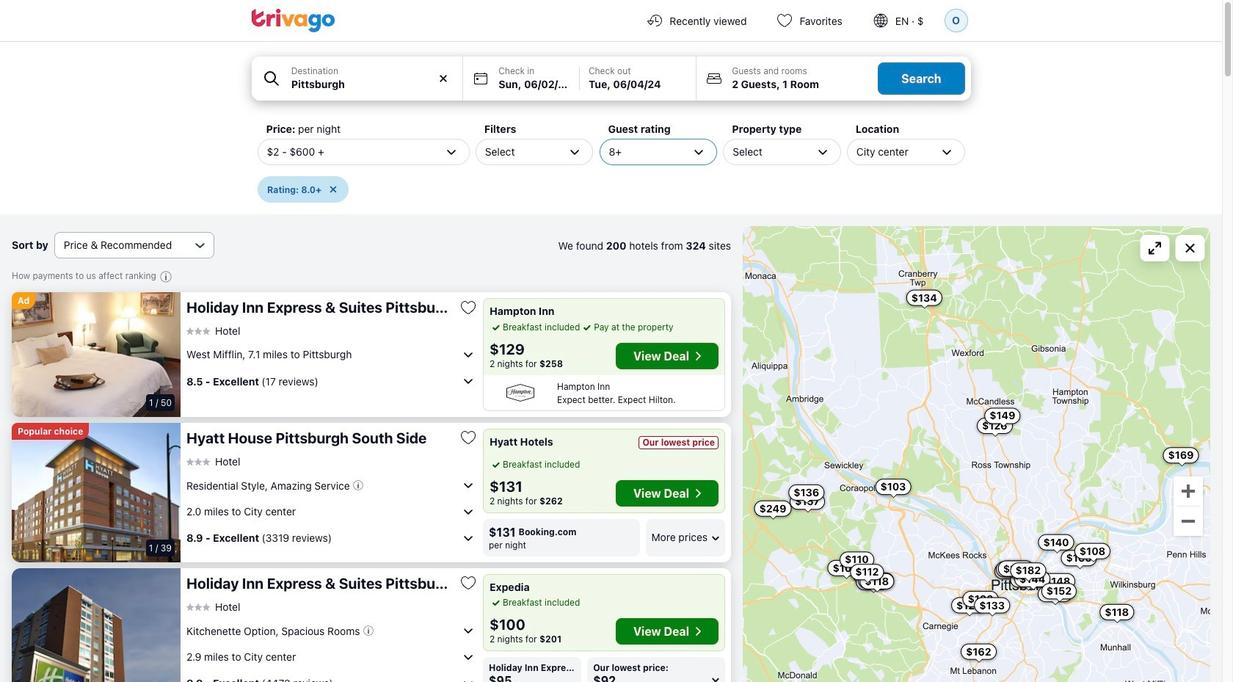 Task type: describe. For each thing, give the bounding box(es) containing it.
Where to? search field
[[291, 76, 454, 92]]

hampton inn image
[[490, 382, 552, 403]]

hyatt house pittsburgh south side, (pittsburgh, usa) image
[[12, 423, 181, 562]]

clear image
[[437, 72, 450, 85]]

holiday inn express & suites pittsburgh west mifflin, (west mifflin, usa) image
[[12, 292, 181, 417]]



Task type: locate. For each thing, give the bounding box(es) containing it.
None field
[[252, 57, 463, 101]]

holiday inn express & suites pittsburgh west - green tree, (pittsburgh, usa) image
[[12, 568, 181, 682]]

map region
[[743, 226, 1211, 682]]

trivago logo image
[[252, 9, 335, 32]]



Task type: vqa. For each thing, say whether or not it's contained in the screenshot.
Map region
yes



